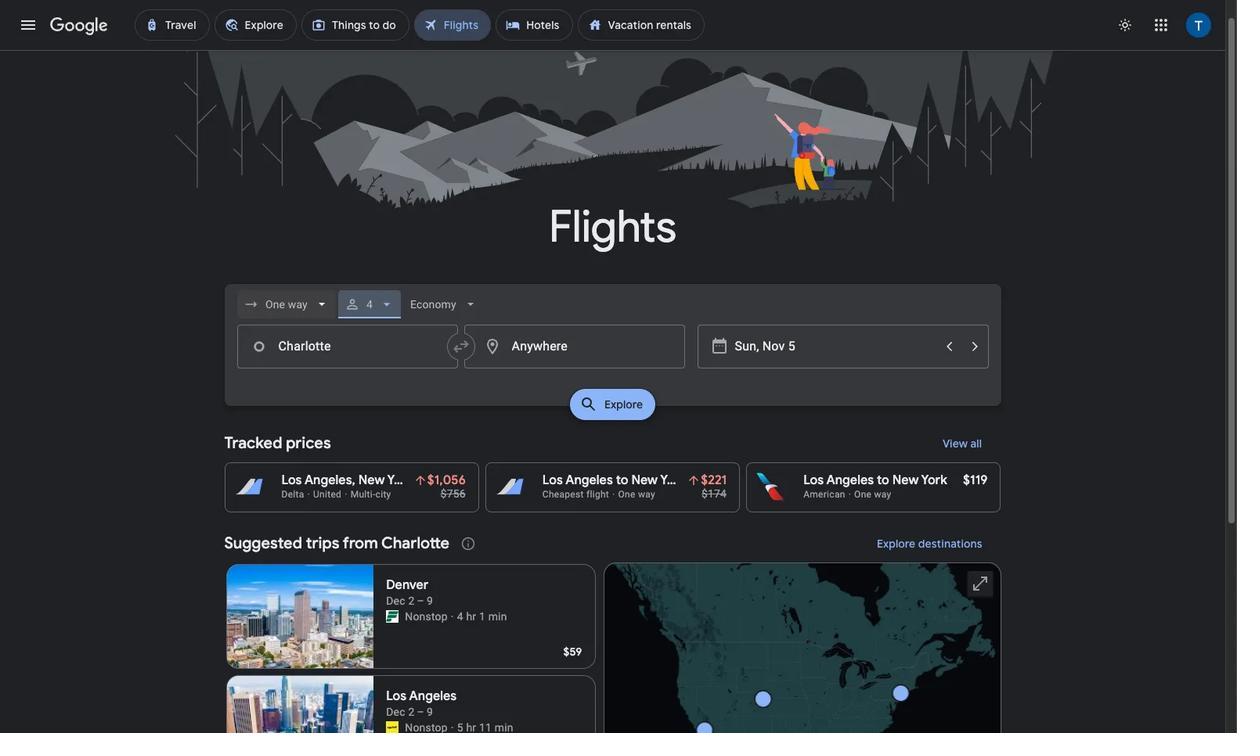 Task type: describe. For each thing, give the bounding box(es) containing it.
tracked
[[224, 434, 282, 454]]

cheapest
[[543, 490, 584, 501]]

hr
[[466, 611, 476, 623]]

united
[[313, 490, 342, 501]]

explore button
[[570, 389, 656, 421]]

&
[[468, 473, 476, 489]]

change appearance image
[[1107, 6, 1144, 44]]

2 one way from the left
[[855, 490, 892, 501]]

multi-
[[351, 490, 376, 501]]

1 newark from the left
[[420, 473, 465, 489]]

Flight search field
[[212, 284, 1014, 425]]

suggested
[[224, 534, 302, 554]]

Departure text field
[[735, 326, 936, 368]]

new for los angeles to new york or newark
[[632, 473, 658, 489]]

all
[[971, 437, 983, 451]]

angeles,
[[305, 473, 356, 489]]

 image for angeles
[[849, 490, 851, 501]]

flight
[[587, 490, 609, 501]]

59 US dollars text field
[[563, 645, 582, 660]]

1
[[479, 611, 486, 623]]

seattle
[[479, 473, 520, 489]]

$756
[[441, 488, 466, 501]]

explore for explore destinations
[[877, 537, 916, 551]]

2 one from the left
[[855, 490, 872, 501]]

multi-city
[[351, 490, 391, 501]]

119 US dollars text field
[[963, 473, 988, 489]]

angeles for los angeles to new york or newark
[[566, 473, 613, 489]]

view all
[[943, 437, 983, 451]]

los angeles dec 2 – 9
[[386, 689, 457, 719]]

los inside los angeles dec 2 – 9
[[386, 689, 407, 705]]

2 – 9 inside los angeles dec 2 – 9
[[408, 707, 433, 719]]

174 US dollars text field
[[702, 488, 727, 501]]

1 way from the left
[[638, 490, 656, 501]]

to for los angeles to new york or newark
[[616, 473, 629, 489]]

los for los angeles to new york or newark
[[543, 473, 563, 489]]

explore destinations button
[[858, 526, 1001, 563]]

$119
[[963, 473, 988, 489]]

min
[[488, 611, 507, 623]]

explore destinations
[[877, 537, 983, 551]]

main menu image
[[19, 16, 38, 34]]

frontier image
[[386, 611, 399, 623]]

dec inside los angeles dec 2 – 9
[[386, 707, 406, 719]]

or
[[689, 473, 702, 489]]

los angeles to new york
[[804, 473, 948, 489]]

city
[[376, 490, 391, 501]]

2 – 9 inside the denver dec 2 – 9
[[408, 595, 433, 608]]

denver dec 2 – 9
[[386, 578, 433, 608]]

new for los angeles to new york
[[893, 473, 919, 489]]



Task type: locate. For each thing, give the bounding box(es) containing it.
new up multi-city
[[359, 473, 385, 489]]

1 to from the left
[[616, 473, 629, 489]]

delta
[[282, 490, 304, 501]]

newark left & in the bottom left of the page
[[420, 473, 465, 489]]

angeles
[[566, 473, 613, 489], [827, 473, 874, 489], [409, 689, 457, 705]]

explore inside 'flight' search field
[[605, 398, 643, 412]]

4 for 4
[[367, 298, 373, 311]]

1 horizontal spatial newark
[[705, 473, 750, 489]]

0 horizontal spatial newark
[[420, 473, 465, 489]]

2 2 – 9 from the top
[[408, 707, 433, 719]]

newark
[[420, 473, 465, 489], [705, 473, 750, 489]]

 image
[[451, 609, 454, 625]]

 image
[[308, 490, 310, 501], [849, 490, 851, 501], [451, 721, 454, 734]]

one way down los angeles to new york
[[855, 490, 892, 501]]

newark right or
[[705, 473, 750, 489]]

$59
[[563, 645, 582, 660]]

0 vertical spatial 2 – 9
[[408, 595, 433, 608]]

0 vertical spatial 4
[[367, 298, 373, 311]]

 image right american
[[849, 490, 851, 501]]

None field
[[237, 291, 335, 319], [404, 291, 485, 319], [237, 291, 335, 319], [404, 291, 485, 319]]

2 dec from the top
[[386, 707, 406, 719]]

denver
[[386, 578, 429, 594]]

3 new from the left
[[893, 473, 919, 489]]

charlotte
[[382, 534, 450, 554]]

1 one from the left
[[618, 490, 636, 501]]

los up cheapest
[[543, 473, 563, 489]]

dec up frontier image
[[386, 595, 406, 608]]

1 horizontal spatial one way
[[855, 490, 892, 501]]

dec up 'spirit' icon
[[386, 707, 406, 719]]

2 horizontal spatial  image
[[849, 490, 851, 501]]

nonstop
[[405, 611, 448, 623]]

756 US dollars text field
[[441, 488, 466, 501]]

los angeles, new york, newark & seattle
[[282, 473, 520, 489]]

1 york from the left
[[660, 473, 687, 489]]

one
[[618, 490, 636, 501], [855, 490, 872, 501]]

 image for angeles,
[[308, 490, 310, 501]]

1 horizontal spatial  image
[[451, 721, 454, 734]]

2 way from the left
[[875, 490, 892, 501]]

1 horizontal spatial explore
[[877, 537, 916, 551]]

from
[[343, 534, 378, 554]]

angeles for los angeles dec 2 – 9
[[409, 689, 457, 705]]

to
[[616, 473, 629, 489], [877, 473, 890, 489]]

4 inside suggested trips from charlotte region
[[457, 611, 463, 623]]

1 horizontal spatial to
[[877, 473, 890, 489]]

new
[[359, 473, 385, 489], [632, 473, 658, 489], [893, 473, 919, 489]]

1 one way from the left
[[618, 490, 656, 501]]

one down los angeles to new york or newark
[[618, 490, 636, 501]]

new left or
[[632, 473, 658, 489]]

way down los angeles to new york or newark
[[638, 490, 656, 501]]

0 horizontal spatial york
[[660, 473, 687, 489]]

1056 US dollars text field
[[427, 473, 466, 489]]

los for los angeles, new york, newark & seattle
[[282, 473, 302, 489]]

explore
[[605, 398, 643, 412], [877, 537, 916, 551]]

suggested trips from charlotte
[[224, 534, 450, 554]]

prices
[[286, 434, 331, 454]]

one down los angeles to new york
[[855, 490, 872, 501]]

1 vertical spatial dec
[[386, 707, 406, 719]]

1 horizontal spatial way
[[875, 490, 892, 501]]

explore inside suggested trips from charlotte region
[[877, 537, 916, 551]]

to for los angeles to new york
[[877, 473, 890, 489]]

2 to from the left
[[877, 473, 890, 489]]

1 horizontal spatial 4
[[457, 611, 463, 623]]

 image down los angeles dec 2 – 9
[[451, 721, 454, 734]]

los up delta
[[282, 473, 302, 489]]

0 horizontal spatial  image
[[308, 490, 310, 501]]

suggested trips from charlotte region
[[224, 526, 1001, 734]]

2 york from the left
[[922, 473, 948, 489]]

1 horizontal spatial one
[[855, 490, 872, 501]]

2 – 9
[[408, 595, 433, 608], [408, 707, 433, 719]]

1 2 – 9 from the top
[[408, 595, 433, 608]]

tracked prices region
[[224, 425, 1001, 513]]

None text field
[[237, 325, 458, 369], [464, 325, 685, 369], [237, 325, 458, 369], [464, 325, 685, 369]]

1 vertical spatial 4
[[457, 611, 463, 623]]

york
[[660, 473, 687, 489], [922, 473, 948, 489]]

explore left destinations
[[877, 537, 916, 551]]

los for los angeles to new york
[[804, 473, 824, 489]]

0 horizontal spatial new
[[359, 473, 385, 489]]

0 vertical spatial dec
[[386, 595, 406, 608]]

2 new from the left
[[632, 473, 658, 489]]

$221
[[701, 473, 727, 489]]

new up the 'explore destinations' button
[[893, 473, 919, 489]]

angeles inside los angeles dec 2 – 9
[[409, 689, 457, 705]]

dec inside the denver dec 2 – 9
[[386, 595, 406, 608]]

4 button
[[339, 286, 401, 323]]

destinations
[[918, 537, 983, 551]]

0 horizontal spatial angeles
[[409, 689, 457, 705]]

york for los angeles to new york or newark
[[660, 473, 687, 489]]

york left $119
[[922, 473, 948, 489]]

2 horizontal spatial new
[[893, 473, 919, 489]]

one way
[[618, 490, 656, 501], [855, 490, 892, 501]]

0 horizontal spatial 4
[[367, 298, 373, 311]]

4 for 4 hr 1 min
[[457, 611, 463, 623]]

los angeles to new york or newark
[[543, 473, 750, 489]]

221 US dollars text field
[[701, 473, 727, 489]]

spirit image
[[386, 722, 399, 734]]

dec
[[386, 595, 406, 608], [386, 707, 406, 719]]

0 horizontal spatial one way
[[618, 490, 656, 501]]

0 vertical spatial explore
[[605, 398, 643, 412]]

tracked prices
[[224, 434, 331, 454]]

4 inside popup button
[[367, 298, 373, 311]]

trips
[[306, 534, 340, 554]]

 image right delta
[[308, 490, 310, 501]]

2 newark from the left
[[705, 473, 750, 489]]

flights
[[549, 200, 677, 255]]

1 new from the left
[[359, 473, 385, 489]]

one way down los angeles to new york or newark
[[618, 490, 656, 501]]

way down los angeles to new york
[[875, 490, 892, 501]]

1 horizontal spatial york
[[922, 473, 948, 489]]

2 horizontal spatial angeles
[[827, 473, 874, 489]]

1 horizontal spatial angeles
[[566, 473, 613, 489]]

los
[[282, 473, 302, 489], [543, 473, 563, 489], [804, 473, 824, 489], [386, 689, 407, 705]]

los up 'spirit' icon
[[386, 689, 407, 705]]

$1,056
[[427, 473, 466, 489]]

4
[[367, 298, 373, 311], [457, 611, 463, 623]]

york,
[[387, 473, 417, 489]]

view
[[943, 437, 968, 451]]

0 horizontal spatial way
[[638, 490, 656, 501]]

 image inside suggested trips from charlotte region
[[451, 721, 454, 734]]

way
[[638, 490, 656, 501], [875, 490, 892, 501]]

cheapest flight
[[543, 490, 609, 501]]

york left or
[[660, 473, 687, 489]]

0 horizontal spatial to
[[616, 473, 629, 489]]

4 hr 1 min
[[457, 611, 507, 623]]

york for los angeles to new york
[[922, 473, 948, 489]]

1 vertical spatial 2 – 9
[[408, 707, 433, 719]]

explore for explore
[[605, 398, 643, 412]]

american
[[804, 490, 846, 501]]

angeles for los angeles to new york
[[827, 473, 874, 489]]

$174
[[702, 488, 727, 501]]

1 dec from the top
[[386, 595, 406, 608]]

explore up tracked prices region
[[605, 398, 643, 412]]

los up american
[[804, 473, 824, 489]]

1 vertical spatial explore
[[877, 537, 916, 551]]

0 horizontal spatial one
[[618, 490, 636, 501]]

0 horizontal spatial explore
[[605, 398, 643, 412]]

1 horizontal spatial new
[[632, 473, 658, 489]]



Task type: vqa. For each thing, say whether or not it's contained in the screenshot.
tab list
no



